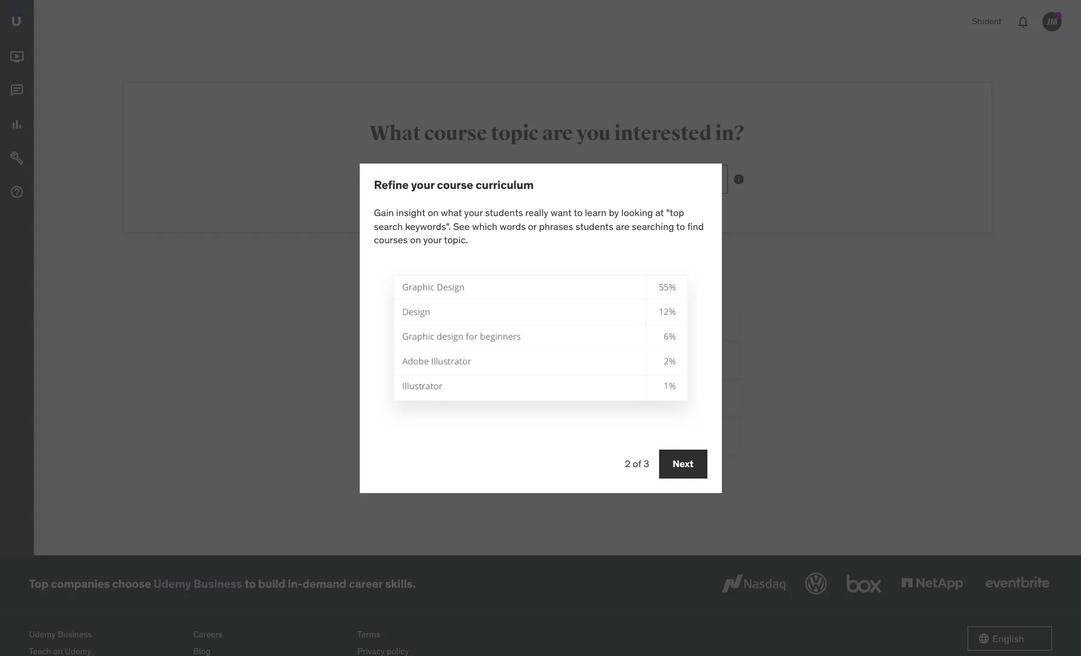 Task type: locate. For each thing, give the bounding box(es) containing it.
student link
[[965, 7, 1009, 36]]

course
[[424, 121, 487, 146], [437, 177, 473, 192]]

2 vertical spatial interactive chart image
[[664, 392, 717, 406]]

are left you
[[542, 121, 573, 146]]

want
[[551, 207, 572, 219]]

see
[[453, 220, 470, 232]]

1 horizontal spatial are
[[616, 220, 630, 232]]

0 vertical spatial on
[[428, 207, 439, 219]]

in?
[[715, 121, 746, 146]]

(kcna)
[[596, 316, 634, 330]]

native
[[508, 316, 541, 330]]

of
[[633, 458, 641, 470]]

to
[[574, 207, 583, 219], [677, 220, 685, 232], [245, 576, 256, 591]]

terms link
[[358, 627, 512, 643]]

udemy business link up careers
[[153, 576, 242, 591]]

search
[[374, 220, 403, 232]]

0 vertical spatial interactive chart image
[[664, 316, 717, 330]]

searching
[[632, 220, 674, 232]]

0 vertical spatial to
[[574, 207, 583, 219]]

skills.
[[385, 576, 416, 591]]

courses
[[374, 234, 408, 246]]

data wrangling link
[[377, 421, 739, 454]]

students up words
[[485, 207, 523, 219]]

3
[[644, 458, 649, 470]]

netapp image
[[899, 571, 969, 597]]

1 vertical spatial interactive chart image
[[664, 354, 717, 368]]

medium image
[[10, 83, 24, 98], [10, 151, 24, 166]]

ibm
[[391, 354, 412, 368]]

or
[[528, 220, 537, 232]]

gain
[[374, 207, 394, 219]]

words
[[500, 220, 526, 232]]

and
[[453, 316, 472, 330]]

udemy business link
[[153, 576, 242, 591], [29, 627, 184, 643]]

0 horizontal spatial business
[[58, 629, 92, 640]]

kubernetes and cloud native associate (kcna)
[[391, 316, 634, 330]]

are down by
[[616, 220, 630, 232]]

course up refine your course curriculum
[[424, 121, 487, 146]]

3 medium image from the top
[[10, 185, 24, 199]]

0 horizontal spatial udemy
[[29, 629, 56, 640]]

interactive chart image for projection mapping
[[664, 392, 717, 406]]

2 medium image from the top
[[10, 117, 24, 132]]

terms
[[358, 629, 380, 640]]

1 vertical spatial business
[[58, 629, 92, 640]]

1 vertical spatial are
[[616, 220, 630, 232]]

interactive chart image inside projection mapping "link"
[[664, 392, 717, 406]]

your up insight
[[411, 177, 435, 192]]

career
[[349, 576, 383, 591]]

next button
[[659, 450, 707, 479]]

are
[[542, 121, 573, 146], [616, 220, 630, 232]]

projection mapping link
[[377, 383, 739, 416]]

2 interactive chart image from the top
[[664, 354, 717, 368]]

2 vertical spatial medium image
[[10, 185, 24, 199]]

0 vertical spatial students
[[485, 207, 523, 219]]

topics
[[572, 272, 612, 291]]

interactive chart image
[[664, 316, 717, 330], [664, 354, 717, 368], [664, 392, 717, 406]]

2 vertical spatial to
[[245, 576, 256, 591]]

1 vertical spatial medium image
[[10, 151, 24, 166]]

on up keywords".
[[428, 207, 439, 219]]

0 vertical spatial medium image
[[10, 50, 24, 64]]

1 horizontal spatial to
[[574, 207, 583, 219]]

0 vertical spatial udemy
[[153, 576, 191, 591]]

find
[[688, 220, 704, 232]]

1 vertical spatial udemy
[[29, 629, 56, 640]]

build
[[258, 576, 286, 591]]

0 horizontal spatial students
[[485, 207, 523, 219]]

0 vertical spatial are
[[542, 121, 573, 146]]

on
[[428, 207, 439, 219], [410, 234, 421, 246]]

careers
[[193, 629, 223, 640]]

mapping
[[446, 392, 491, 406]]

udemy right choose
[[153, 576, 191, 591]]

udemy business
[[29, 629, 92, 640]]

2 of 3
[[625, 458, 649, 470]]

business
[[194, 576, 242, 591], [58, 629, 92, 640]]

1 vertical spatial course
[[437, 177, 473, 192]]

to left build
[[245, 576, 256, 591]]

what
[[370, 121, 421, 146]]

projection mapping
[[391, 392, 491, 406]]

business up careers
[[194, 576, 242, 591]]

course up what
[[437, 177, 473, 192]]

to right want on the top right of page
[[574, 207, 583, 219]]

your down keywords".
[[423, 234, 442, 246]]

students down learn
[[576, 220, 614, 232]]

1 interactive chart image from the top
[[664, 316, 717, 330]]

on down keywords".
[[410, 234, 421, 246]]

1 medium image from the top
[[10, 83, 24, 98]]

by
[[609, 207, 619, 219]]

udemy business link down choose
[[29, 627, 184, 643]]

udemy down top
[[29, 629, 56, 640]]

3 interactive chart image from the top
[[664, 392, 717, 406]]

get info image
[[733, 173, 745, 185]]

1 vertical spatial students
[[576, 220, 614, 232]]

business down companies
[[58, 629, 92, 640]]

1 vertical spatial medium image
[[10, 117, 24, 132]]

refine your course curriculum dialog
[[360, 163, 722, 493]]

your
[[411, 177, 435, 192], [464, 207, 483, 219], [423, 234, 442, 246]]

nasdaq image
[[719, 571, 789, 597]]

medium image
[[10, 50, 24, 64], [10, 117, 24, 132], [10, 185, 24, 199]]

students
[[485, 207, 523, 219], [576, 220, 614, 232]]

2 medium image from the top
[[10, 151, 24, 166]]

watson
[[414, 354, 453, 368]]

1 horizontal spatial business
[[194, 576, 242, 591]]

1 horizontal spatial students
[[576, 220, 614, 232]]

udemy
[[153, 576, 191, 591], [29, 629, 56, 640]]

interactive chart image inside 'kubernetes and cloud native associate (kcna)' link
[[664, 316, 717, 330]]

2 horizontal spatial to
[[677, 220, 685, 232]]

0 vertical spatial medium image
[[10, 83, 24, 98]]

projection
[[391, 392, 444, 406]]

to down "top
[[677, 220, 685, 232]]

0 horizontal spatial are
[[542, 121, 573, 146]]

1 vertical spatial to
[[677, 220, 685, 232]]

your up which
[[464, 207, 483, 219]]

1 vertical spatial on
[[410, 234, 421, 246]]

interactive chart image inside ibm watson link
[[664, 354, 717, 368]]

interested
[[615, 121, 712, 146]]

0 vertical spatial your
[[411, 177, 435, 192]]

e.g. Photography, Travel Photography, JavaScript text field
[[366, 165, 728, 194]]

0 vertical spatial udemy business link
[[153, 576, 242, 591]]

1 horizontal spatial udemy
[[153, 576, 191, 591]]

2 vertical spatial your
[[423, 234, 442, 246]]

data wrangling
[[391, 430, 470, 444]]

english
[[993, 633, 1025, 645]]

associate
[[544, 316, 594, 330]]



Task type: describe. For each thing, give the bounding box(es) containing it.
topic.
[[444, 234, 468, 246]]

1 vertical spatial your
[[464, 207, 483, 219]]

choose
[[112, 576, 151, 591]]

interactive chart image for ibm watson
[[664, 354, 717, 368]]

udemy image
[[12, 10, 67, 30]]

1 vertical spatial udemy business link
[[29, 627, 184, 643]]

phrases
[[539, 220, 573, 232]]

"top
[[667, 207, 684, 219]]

student
[[972, 16, 1002, 27]]

keywords".
[[405, 220, 451, 232]]

promising topics
[[504, 272, 612, 291]]

refine
[[374, 177, 409, 192]]

2
[[625, 458, 631, 470]]

what course topic are you interested in?
[[370, 121, 746, 146]]

are inside gain insight on what your students really want to learn by looking at "top search keywords". see which words or phrases students are searching to find courses on your topic.
[[616, 220, 630, 232]]

ibm watson link
[[377, 345, 739, 378]]

cloud
[[475, 316, 505, 330]]

ibm watson
[[391, 354, 453, 368]]

gain insight on what your students really want to learn by looking at "top search keywords". see which words or phrases students are searching to find courses on your topic.
[[374, 207, 704, 246]]

in-
[[288, 576, 303, 591]]

english button
[[968, 627, 1053, 651]]

learn
[[585, 207, 607, 219]]

really
[[526, 207, 549, 219]]

wrangling
[[418, 430, 470, 444]]

example product screenshot image
[[374, 266, 707, 430]]

companies
[[51, 576, 110, 591]]

box image
[[844, 571, 885, 597]]

top
[[29, 576, 48, 591]]

next
[[673, 458, 694, 470]]

careers link
[[193, 627, 348, 643]]

0 horizontal spatial to
[[245, 576, 256, 591]]

insight
[[396, 207, 426, 219]]

top companies choose udemy business to build in-demand career skills.
[[29, 576, 416, 591]]

1 horizontal spatial on
[[428, 207, 439, 219]]

small image
[[978, 633, 990, 645]]

looking
[[622, 207, 653, 219]]

data
[[391, 430, 415, 444]]

course inside 'refine your course curriculum' dialog
[[437, 177, 473, 192]]

curriculum
[[476, 177, 534, 192]]

0 vertical spatial business
[[194, 576, 242, 591]]

refine your course curriculum
[[374, 177, 534, 192]]

what
[[441, 207, 462, 219]]

demand
[[303, 576, 347, 591]]

volkswagen image
[[803, 571, 830, 597]]

0 vertical spatial course
[[424, 121, 487, 146]]

which
[[472, 220, 498, 232]]

you
[[576, 121, 611, 146]]

interactive chart image for kubernetes and cloud native associate (kcna)
[[664, 316, 717, 330]]

kubernetes and cloud native associate (kcna) link
[[377, 307, 739, 340]]

promising
[[504, 272, 569, 291]]

kubernetes
[[391, 316, 451, 330]]

1 medium image from the top
[[10, 50, 24, 64]]

topic
[[491, 121, 539, 146]]

eventbrite image
[[983, 571, 1053, 597]]

at
[[656, 207, 664, 219]]

0 horizontal spatial on
[[410, 234, 421, 246]]



Task type: vqa. For each thing, say whether or not it's contained in the screenshot.
IT & Software's xsmall icon
no



